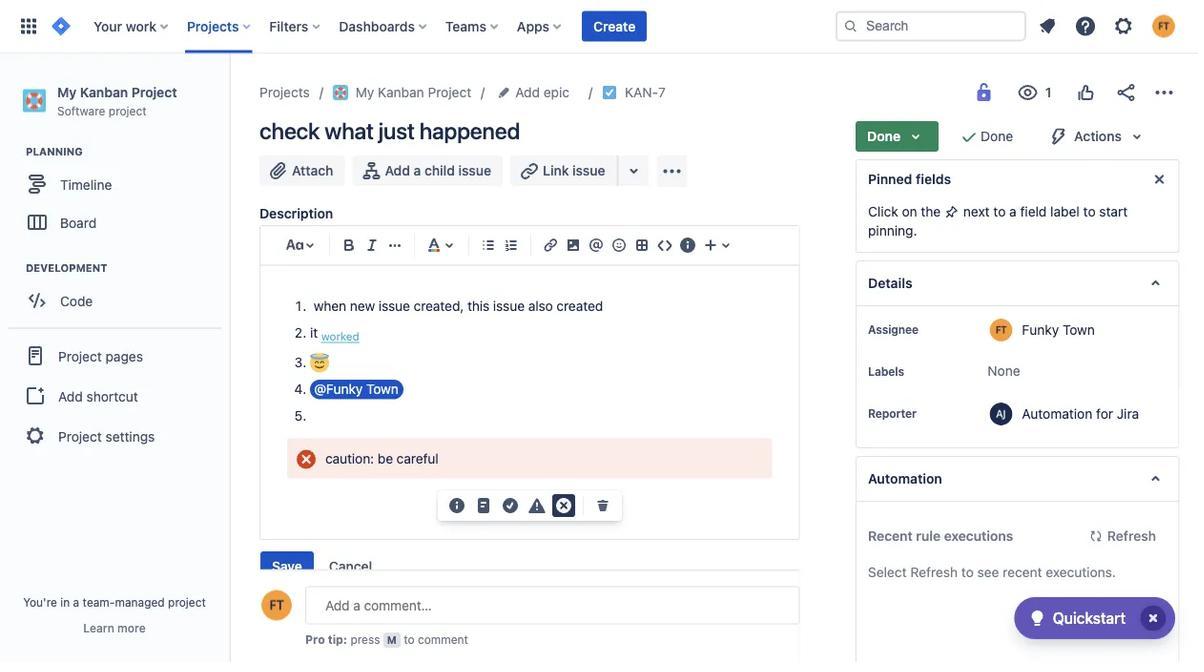 Task type: locate. For each thing, give the bounding box(es) containing it.
created
[[557, 298, 603, 314]]

save button
[[260, 552, 314, 582]]

help image
[[1074, 15, 1097, 38]]

0 horizontal spatial kanban
[[80, 84, 128, 100]]

add left epic
[[515, 84, 540, 100]]

code link
[[10, 282, 219, 320]]

projects up "sidebar navigation" image
[[187, 18, 239, 34]]

1 done from the left
[[867, 128, 900, 144]]

on
[[902, 204, 917, 219]]

a
[[414, 163, 421, 178], [1009, 204, 1016, 219], [73, 595, 79, 609]]

1 horizontal spatial project
[[168, 595, 206, 609]]

1 vertical spatial automation
[[868, 471, 942, 487]]

create button
[[582, 11, 647, 42]]

your profile and settings image
[[1153, 15, 1176, 38]]

town right @funky on the left bottom
[[366, 380, 399, 396]]

save
[[272, 559, 302, 575]]

link image
[[539, 234, 562, 257]]

0 horizontal spatial my
[[57, 84, 77, 100]]

mention image
[[585, 234, 608, 257]]

project up the add shortcut
[[58, 348, 102, 364]]

kanban inside my kanban project software project
[[80, 84, 128, 100]]

m
[[387, 634, 397, 646]]

your
[[94, 18, 122, 34]]

0 horizontal spatial a
[[73, 595, 79, 609]]

error image
[[552, 494, 575, 517]]

town inside description - main content area, start typing to enter text. text box
[[366, 380, 399, 396]]

add for add a child issue
[[385, 163, 410, 178]]

Description - Main content area, start typing to enter text. text field
[[287, 295, 772, 513]]

my for my kanban project
[[356, 84, 374, 100]]

you're
[[23, 595, 57, 609]]

vote options: no one has voted for this issue yet. image
[[1074, 81, 1097, 104]]

project settings
[[58, 428, 155, 444]]

projects inside 'dropdown button'
[[187, 18, 239, 34]]

kanban for my kanban project software project
[[80, 84, 128, 100]]

project pages link
[[8, 335, 221, 377]]

my kanban project link
[[333, 81, 472, 104]]

0 horizontal spatial done
[[867, 128, 900, 144]]

click
[[868, 204, 898, 219]]

panel error image
[[295, 448, 318, 471]]

actions button
[[1036, 121, 1160, 152]]

start
[[1099, 204, 1128, 219]]

copy link to issue image
[[662, 84, 677, 99]]

actions
[[1074, 128, 1121, 144]]

projects link
[[260, 81, 310, 104]]

projects for projects link
[[260, 84, 310, 100]]

your work button
[[88, 11, 176, 42]]

link web pages and more image
[[623, 159, 646, 182]]

kanban
[[80, 84, 128, 100], [378, 84, 424, 100]]

funky
[[1022, 322, 1059, 337]]

appswitcher icon image
[[17, 15, 40, 38]]

filters button
[[264, 11, 328, 42]]

1 horizontal spatial kanban
[[378, 84, 424, 100]]

cancel button
[[318, 552, 384, 582]]

automation left for
[[1022, 406, 1092, 421]]

pages
[[105, 348, 143, 364]]

1 horizontal spatial automation
[[1022, 406, 1092, 421]]

comment
[[418, 633, 468, 646]]

add down just
[[385, 163, 410, 178]]

1 horizontal spatial done
[[981, 128, 1013, 144]]

a for next to a field label to start pinning.
[[1009, 204, 1016, 219]]

0 horizontal spatial town
[[366, 380, 399, 396]]

my inside my kanban project software project
[[57, 84, 77, 100]]

banner
[[0, 0, 1198, 53]]

add inside dropdown button
[[515, 84, 540, 100]]

automation for automation
[[868, 471, 942, 487]]

group
[[8, 327, 221, 463]]

projects button
[[181, 11, 258, 42]]

1 kanban from the left
[[80, 84, 128, 100]]

issue
[[459, 163, 491, 178], [573, 163, 605, 178], [379, 298, 410, 314], [493, 298, 525, 314]]

1 vertical spatial project
[[168, 595, 206, 609]]

done up next
[[981, 128, 1013, 144]]

town
[[1062, 322, 1095, 337], [366, 380, 399, 396]]

press
[[351, 633, 380, 646]]

actions image
[[1153, 81, 1176, 104]]

1 my from the left
[[57, 84, 77, 100]]

it worked
[[310, 325, 359, 343]]

projects for projects 'dropdown button' on the top left
[[187, 18, 239, 34]]

learn more button
[[83, 620, 146, 635]]

1 horizontal spatial add
[[385, 163, 410, 178]]

to left start
[[1083, 204, 1095, 219]]

0 horizontal spatial project
[[109, 104, 147, 117]]

0 vertical spatial project
[[109, 104, 147, 117]]

1 vertical spatial town
[[366, 380, 399, 396]]

project inside my kanban project software project
[[131, 84, 177, 100]]

0 horizontal spatial projects
[[187, 18, 239, 34]]

0 vertical spatial a
[[414, 163, 421, 178]]

attach button
[[260, 156, 345, 186]]

details
[[868, 275, 912, 291]]

share image
[[1114, 81, 1137, 104]]

emoji image
[[608, 234, 631, 257]]

info image
[[446, 494, 468, 517]]

0 vertical spatial automation
[[1022, 406, 1092, 421]]

activity
[[260, 635, 308, 651]]

development
[[26, 262, 107, 275]]

create
[[594, 18, 636, 34]]

2 vertical spatial add
[[58, 388, 83, 404]]

pinned fields
[[868, 171, 951, 187]]

Add a comment… field
[[305, 586, 800, 624]]

1 horizontal spatial projects
[[260, 84, 310, 100]]

project right the managed
[[168, 595, 206, 609]]

0 horizontal spatial to
[[404, 633, 415, 646]]

more formatting image
[[384, 234, 406, 257]]

be
[[378, 450, 393, 466]]

epic
[[544, 84, 570, 100]]

apps button
[[511, 11, 569, 42]]

projects up check
[[260, 84, 310, 100]]

link
[[543, 163, 569, 178]]

this
[[468, 298, 490, 314]]

new
[[350, 298, 375, 314]]

done up pinned
[[867, 128, 900, 144]]

Search field
[[836, 11, 1027, 42]]

0 horizontal spatial automation
[[868, 471, 942, 487]]

1 horizontal spatial to
[[993, 204, 1006, 219]]

my right my kanban project image
[[356, 84, 374, 100]]

timeline
[[60, 176, 112, 192]]

apps
[[517, 18, 550, 34]]

issue right the child
[[459, 163, 491, 178]]

my up software
[[57, 84, 77, 100]]

labels pin to top image
[[908, 364, 923, 379]]

town right funky
[[1062, 322, 1095, 337]]

a left the child
[[414, 163, 421, 178]]

project down work
[[131, 84, 177, 100]]

planning image
[[3, 140, 26, 163]]

my kanban project software project
[[57, 84, 177, 117]]

project right software
[[109, 104, 147, 117]]

reporter pin to top image
[[920, 406, 935, 421]]

development image
[[3, 257, 26, 280]]

2 horizontal spatial a
[[1009, 204, 1016, 219]]

none
[[987, 363, 1020, 379]]

add
[[515, 84, 540, 100], [385, 163, 410, 178], [58, 388, 83, 404]]

0 vertical spatial town
[[1062, 322, 1095, 337]]

2 my from the left
[[356, 84, 374, 100]]

dashboards
[[339, 18, 415, 34]]

town for funky town
[[1062, 322, 1095, 337]]

a inside button
[[414, 163, 421, 178]]

1 horizontal spatial a
[[414, 163, 421, 178]]

teams
[[445, 18, 487, 34]]

a left field
[[1009, 204, 1016, 219]]

a for you're in a team-managed project
[[73, 595, 79, 609]]

profile image of funky town image
[[261, 590, 292, 621]]

done inside dropdown button
[[867, 128, 900, 144]]

done image
[[958, 125, 981, 148]]

2 horizontal spatial add
[[515, 84, 540, 100]]

projects
[[187, 18, 239, 34], [260, 84, 310, 100]]

2 vertical spatial a
[[73, 595, 79, 609]]

1 horizontal spatial my
[[356, 84, 374, 100]]

work
[[126, 18, 156, 34]]

2 kanban from the left
[[378, 84, 424, 100]]

0 vertical spatial projects
[[187, 18, 239, 34]]

learn more
[[83, 621, 146, 635]]

kanban inside my kanban project link
[[378, 84, 424, 100]]

add for add shortcut
[[58, 388, 83, 404]]

to right next
[[993, 204, 1006, 219]]

to right m on the bottom of page
[[404, 633, 415, 646]]

1 vertical spatial a
[[1009, 204, 1016, 219]]

automation down reporter
[[868, 471, 942, 487]]

for
[[1096, 406, 1113, 421]]

when new issue created, this issue also created
[[310, 298, 603, 314]]

it
[[310, 325, 318, 341]]

add left shortcut
[[58, 388, 83, 404]]

to
[[993, 204, 1006, 219], [1083, 204, 1095, 219], [404, 633, 415, 646]]

click on the
[[868, 204, 944, 219]]

kanban up software
[[80, 84, 128, 100]]

project
[[131, 84, 177, 100], [428, 84, 472, 100], [58, 348, 102, 364], [58, 428, 102, 444]]

bold ⌘b image
[[338, 234, 361, 257]]

1 vertical spatial projects
[[260, 84, 310, 100]]

pinned
[[868, 171, 912, 187]]

1 vertical spatial add
[[385, 163, 410, 178]]

details element
[[855, 260, 1179, 306]]

text styles image
[[283, 234, 306, 257]]

funky town
[[1022, 322, 1095, 337]]

:innocent: image
[[310, 354, 329, 373], [310, 354, 329, 373]]

issue inside the link issue button
[[573, 163, 605, 178]]

issue right link
[[573, 163, 605, 178]]

notifications image
[[1036, 15, 1059, 38]]

jira software image
[[50, 15, 73, 38], [50, 15, 73, 38]]

what
[[325, 117, 374, 144]]

0 vertical spatial add
[[515, 84, 540, 100]]

7
[[658, 84, 666, 100]]

a right in
[[73, 595, 79, 609]]

a inside "next to a field label to start pinning."
[[1009, 204, 1016, 219]]

1 horizontal spatial town
[[1062, 322, 1095, 337]]

0 horizontal spatial add
[[58, 388, 83, 404]]

kanban up just
[[378, 84, 424, 100]]

check image
[[1026, 607, 1049, 630]]

warning image
[[526, 494, 549, 517]]



Task type: vqa. For each thing, say whether or not it's contained in the screenshot.
2nd DONE from the right
yes



Task type: describe. For each thing, give the bounding box(es) containing it.
label
[[1050, 204, 1079, 219]]

kan-
[[625, 84, 658, 100]]

2 horizontal spatial to
[[1083, 204, 1095, 219]]

add image, video, or file image
[[562, 234, 585, 257]]

banner containing your work
[[0, 0, 1198, 53]]

when
[[314, 298, 346, 314]]

group containing project pages
[[8, 327, 221, 463]]

kan-7 link
[[625, 81, 666, 104]]

also
[[528, 298, 553, 314]]

add app image
[[661, 160, 684, 183]]

learn
[[83, 621, 114, 635]]

search image
[[843, 19, 859, 34]]

add epic
[[515, 84, 570, 100]]

happened
[[420, 117, 520, 144]]

labels
[[868, 364, 904, 378]]

kanban for my kanban project
[[378, 84, 424, 100]]

assignee
[[868, 323, 918, 336]]

add shortcut
[[58, 388, 138, 404]]

primary element
[[11, 0, 836, 53]]

italic ⌘i image
[[361, 234, 384, 257]]

dashboards button
[[333, 11, 434, 42]]

caution: be careful
[[325, 450, 439, 466]]

task image
[[602, 85, 617, 100]]

link issue button
[[510, 156, 619, 186]]

software
[[57, 104, 105, 117]]

add shortcut button
[[8, 377, 221, 415]]

issue inside add a child issue button
[[459, 163, 491, 178]]

you're in a team-managed project
[[23, 595, 206, 609]]

kan-7
[[625, 84, 666, 100]]

managed
[[115, 595, 165, 609]]

careful
[[397, 450, 439, 466]]

settings
[[105, 428, 155, 444]]

@funky
[[314, 380, 363, 396]]

note image
[[472, 494, 495, 517]]

description
[[260, 206, 333, 221]]

jira
[[1117, 406, 1139, 421]]

shortcut
[[86, 388, 138, 404]]

link issue
[[543, 163, 605, 178]]

table image
[[631, 234, 654, 257]]

add a child issue
[[385, 163, 491, 178]]

my for my kanban project software project
[[57, 84, 77, 100]]

tip:
[[328, 633, 347, 646]]

success image
[[499, 494, 522, 517]]

field
[[1020, 204, 1047, 219]]

reporter
[[868, 406, 916, 420]]

next
[[963, 204, 990, 219]]

info panel image
[[676, 234, 699, 257]]

caution:
[[325, 450, 374, 466]]

just
[[379, 117, 415, 144]]

project settings link
[[8, 415, 221, 457]]

settings image
[[1113, 15, 1135, 38]]

issue right this
[[493, 298, 525, 314]]

issue right "new"
[[379, 298, 410, 314]]

2 done from the left
[[981, 128, 1013, 144]]

board link
[[10, 203, 219, 242]]

my kanban project image
[[333, 85, 348, 100]]

pro
[[305, 633, 325, 646]]

board
[[60, 214, 97, 230]]

worked
[[321, 330, 359, 343]]

planning
[[26, 146, 83, 158]]

town for @funky town
[[366, 380, 399, 396]]

hide message image
[[1148, 168, 1171, 191]]

project inside my kanban project software project
[[109, 104, 147, 117]]

add a child issue button
[[353, 156, 503, 186]]

automation element
[[855, 456, 1179, 502]]

add for add epic
[[515, 84, 540, 100]]

sidebar navigation image
[[208, 76, 250, 114]]

team-
[[83, 595, 115, 609]]

project pages
[[58, 348, 143, 364]]

assignee pin to top image
[[922, 322, 937, 337]]

teams button
[[440, 11, 506, 42]]

done button
[[855, 121, 939, 152]]

project up happened
[[428, 84, 472, 100]]

automation for automation for jira
[[1022, 406, 1092, 421]]

automation for jira
[[1022, 406, 1139, 421]]

cancel
[[329, 559, 372, 575]]

code
[[60, 293, 93, 308]]

attach
[[292, 163, 333, 178]]

code snippet image
[[654, 234, 676, 257]]

my kanban project
[[356, 84, 472, 100]]

dismiss quickstart image
[[1138, 603, 1169, 634]]

planning group
[[10, 144, 228, 247]]

the
[[921, 204, 941, 219]]

numbered list ⌘⇧7 image
[[500, 234, 523, 257]]

development group
[[10, 261, 228, 326]]

bullet list ⌘⇧8 image
[[477, 234, 500, 257]]

pinning.
[[868, 223, 917, 239]]

next to a field label to start pinning.
[[868, 204, 1128, 239]]

your work
[[94, 18, 156, 34]]

filters
[[269, 18, 308, 34]]

quickstart button
[[1015, 597, 1176, 639]]

quickstart
[[1053, 609, 1126, 627]]

timeline link
[[10, 165, 219, 203]]

pro tip: press m to comment
[[305, 633, 468, 646]]

add epic button
[[494, 81, 575, 104]]

project down the add shortcut
[[58, 428, 102, 444]]

in
[[60, 595, 70, 609]]

created,
[[414, 298, 464, 314]]

remove image
[[592, 494, 614, 517]]



